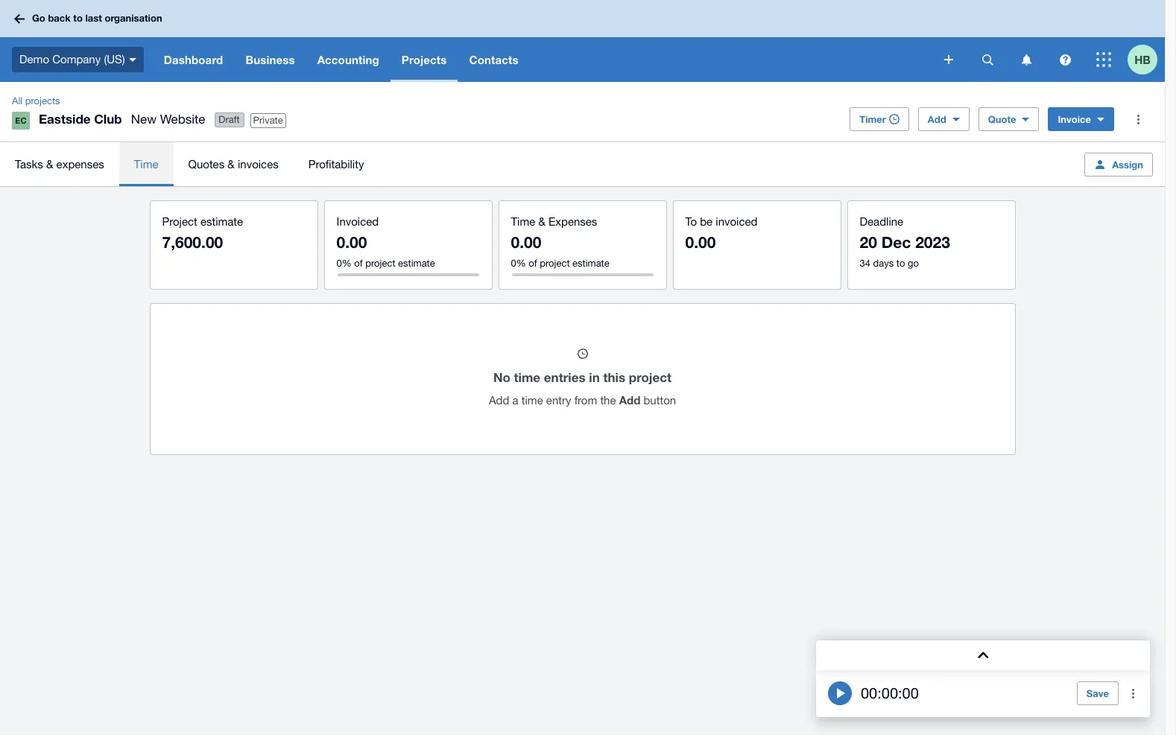 Task type: locate. For each thing, give the bounding box(es) containing it.
2 horizontal spatial &
[[539, 215, 546, 228]]

1 of from the left
[[354, 258, 363, 269]]

project
[[162, 215, 197, 228]]

svg image up quote
[[982, 54, 994, 65]]

invoices
[[238, 158, 279, 170]]

add
[[928, 113, 947, 125], [619, 394, 641, 407], [489, 394, 510, 407]]

more options image up assign
[[1124, 104, 1153, 134]]

project estimate 7,600.00
[[162, 215, 243, 252]]

tasks & expenses
[[15, 158, 104, 170]]

estimate inside invoiced 0.00 0% of project estimate
[[398, 258, 435, 269]]

1 horizontal spatial svg image
[[1060, 54, 1071, 65]]

this
[[604, 370, 626, 385]]

1 horizontal spatial &
[[228, 158, 235, 170]]

eastside club
[[39, 111, 122, 127]]

banner
[[0, 0, 1165, 82]]

2 0% from the left
[[511, 258, 526, 269]]

3 0.00 from the left
[[686, 233, 716, 252]]

svg image up the quote popup button
[[1022, 54, 1032, 65]]

add left a
[[489, 394, 510, 407]]

quote button
[[979, 107, 1040, 131]]

to left last
[[73, 12, 83, 24]]

0.00 inside to be invoiced 0.00
[[686, 233, 716, 252]]

svg image left hb
[[1097, 52, 1112, 67]]

time left expenses
[[511, 215, 536, 228]]

assign
[[1113, 158, 1144, 170]]

estimate
[[200, 215, 243, 228], [398, 258, 435, 269], [573, 258, 610, 269]]

svg image inside go back to last organisation link
[[14, 14, 25, 23]]

0.00
[[337, 233, 367, 252], [511, 233, 542, 252], [686, 233, 716, 252]]

0 horizontal spatial &
[[46, 158, 53, 170]]

0 horizontal spatial 0.00
[[337, 233, 367, 252]]

more options image
[[1124, 104, 1153, 134], [1119, 679, 1149, 709]]

2 0.00 from the left
[[511, 233, 542, 252]]

private
[[253, 115, 283, 126]]

accounting
[[317, 53, 379, 66]]

2 of from the left
[[529, 258, 537, 269]]

new website
[[131, 112, 205, 127]]

from
[[575, 394, 597, 407]]

2 horizontal spatial 0.00
[[686, 233, 716, 252]]

time inside tab
[[134, 158, 158, 170]]

go
[[908, 258, 919, 269]]

2 horizontal spatial add
[[928, 113, 947, 125]]

projects
[[25, 95, 60, 107]]

0 horizontal spatial of
[[354, 258, 363, 269]]

1 vertical spatial to
[[897, 258, 906, 269]]

0.00 inside invoiced 0.00 0% of project estimate
[[337, 233, 367, 252]]

0 horizontal spatial to
[[73, 12, 83, 24]]

& left expenses
[[539, 215, 546, 228]]

save button
[[1077, 682, 1119, 706]]

add inside popup button
[[928, 113, 947, 125]]

1 0% from the left
[[337, 258, 352, 269]]

time inside add a time entry from the add button
[[522, 394, 543, 407]]

tasks
[[15, 158, 43, 170]]

draft
[[219, 114, 240, 125]]

deadline 20 dec 2023 34 days to go
[[860, 215, 951, 269]]

more options image right save
[[1119, 679, 1149, 709]]

1 horizontal spatial time
[[511, 215, 536, 228]]

projects
[[402, 53, 447, 66]]

project down expenses
[[540, 258, 570, 269]]

& right tasks
[[46, 158, 53, 170]]

company
[[52, 53, 101, 65]]

go
[[32, 12, 45, 24]]

accounting button
[[306, 37, 391, 82]]

1 0.00 from the left
[[337, 233, 367, 252]]

time inside "time & expenses 0.00 0% of project estimate"
[[511, 215, 536, 228]]

svg image up invoice
[[1060, 54, 1071, 65]]

organisation
[[105, 12, 162, 24]]

be
[[700, 215, 713, 228]]

0 horizontal spatial add
[[489, 394, 510, 407]]

add right the
[[619, 394, 641, 407]]

2023
[[916, 233, 951, 252]]

business
[[246, 53, 295, 66]]

add right timer button
[[928, 113, 947, 125]]

dashboard link
[[153, 37, 234, 82]]

0.00 inside "time & expenses 0.00 0% of project estimate"
[[511, 233, 542, 252]]

add button
[[919, 107, 970, 131]]

0 horizontal spatial estimate
[[200, 215, 243, 228]]

invoice
[[1058, 113, 1092, 125]]

0%
[[337, 258, 352, 269], [511, 258, 526, 269]]

project inside "time & expenses 0.00 0% of project estimate"
[[540, 258, 570, 269]]

1 vertical spatial time
[[522, 394, 543, 407]]

save
[[1087, 688, 1109, 700]]

the
[[601, 394, 616, 407]]

1 horizontal spatial project
[[540, 258, 570, 269]]

hb button
[[1128, 37, 1165, 82]]

00:00:00
[[861, 685, 919, 702]]

time down new
[[134, 158, 158, 170]]

of inside invoiced 0.00 0% of project estimate
[[354, 258, 363, 269]]

ec
[[15, 116, 27, 125]]

project up button
[[629, 370, 672, 385]]

0.00 for time & expenses 0.00 0% of project estimate
[[511, 233, 542, 252]]

2 horizontal spatial project
[[629, 370, 672, 385]]

project
[[366, 258, 396, 269], [540, 258, 570, 269], [629, 370, 672, 385]]

& inside "time & expenses 0.00 0% of project estimate"
[[539, 215, 546, 228]]

time right a
[[522, 394, 543, 407]]

all projects
[[12, 95, 60, 107]]

deadline
[[860, 215, 904, 228]]

& right quotes
[[228, 158, 235, 170]]

1 horizontal spatial of
[[529, 258, 537, 269]]

1 horizontal spatial estimate
[[398, 258, 435, 269]]

&
[[46, 158, 53, 170], [228, 158, 235, 170], [539, 215, 546, 228]]

tasks & expenses link
[[0, 142, 119, 186]]

1 horizontal spatial 0.00
[[511, 233, 542, 252]]

profitability link
[[294, 142, 379, 186]]

svg image
[[1097, 52, 1112, 67], [1022, 54, 1032, 65], [1060, 54, 1071, 65]]

go back to last organisation link
[[9, 5, 171, 32]]

2 horizontal spatial estimate
[[573, 258, 610, 269]]

0 horizontal spatial 0%
[[337, 258, 352, 269]]

svg image right (us)
[[129, 58, 136, 62]]

website
[[160, 112, 205, 127]]

add inside add a time entry from the add button
[[489, 394, 510, 407]]

dec
[[882, 233, 911, 252]]

to
[[73, 12, 83, 24], [897, 258, 906, 269]]

expenses
[[56, 158, 104, 170]]

1 horizontal spatial 0%
[[511, 258, 526, 269]]

button
[[644, 394, 676, 407]]

time right no
[[514, 370, 541, 385]]

assign button
[[1085, 152, 1153, 176]]

navigation containing dashboard
[[153, 37, 934, 82]]

svg image
[[14, 14, 25, 23], [982, 54, 994, 65], [945, 55, 954, 64], [129, 58, 136, 62]]

quotes & invoices link
[[173, 142, 294, 186]]

project down invoiced
[[366, 258, 396, 269]]

add for add a time entry from the add button
[[489, 394, 510, 407]]

1 horizontal spatial to
[[897, 258, 906, 269]]

time
[[134, 158, 158, 170], [511, 215, 536, 228]]

svg image inside 'demo company (us)' popup button
[[129, 58, 136, 62]]

to left go on the top right of the page
[[897, 258, 906, 269]]

0 horizontal spatial time
[[134, 158, 158, 170]]

svg image left go
[[14, 14, 25, 23]]

demo company (us) button
[[0, 37, 153, 82]]

days
[[874, 258, 894, 269]]

0 vertical spatial time
[[134, 158, 158, 170]]

navigation
[[153, 37, 934, 82]]

1 vertical spatial time
[[511, 215, 536, 228]]

0% inside invoiced 0.00 0% of project estimate
[[337, 258, 352, 269]]

svg image up add popup button
[[945, 55, 954, 64]]

0 horizontal spatial project
[[366, 258, 396, 269]]

0 vertical spatial to
[[73, 12, 83, 24]]

of
[[354, 258, 363, 269], [529, 258, 537, 269]]

timer button
[[850, 107, 910, 131]]

to inside 'deadline 20 dec 2023 34 days to go'
[[897, 258, 906, 269]]

a
[[513, 394, 519, 407]]

hb
[[1135, 53, 1151, 66]]

last
[[85, 12, 102, 24]]

time
[[514, 370, 541, 385], [522, 394, 543, 407]]



Task type: vqa. For each thing, say whether or not it's contained in the screenshot.
More options icon to the bottom
yes



Task type: describe. For each thing, give the bounding box(es) containing it.
dashboard
[[164, 53, 223, 66]]

contacts button
[[458, 37, 530, 82]]

invoiced 0.00 0% of project estimate
[[337, 215, 435, 269]]

project inside invoiced 0.00 0% of project estimate
[[366, 258, 396, 269]]

all projects link
[[6, 94, 66, 109]]

go back to last organisation
[[32, 12, 162, 24]]

2 horizontal spatial svg image
[[1097, 52, 1112, 67]]

business button
[[234, 37, 306, 82]]

time tab
[[119, 142, 173, 186]]

start timer image
[[828, 682, 852, 706]]

0 vertical spatial more options image
[[1124, 104, 1153, 134]]

navigation inside banner
[[153, 37, 934, 82]]

0 horizontal spatial svg image
[[1022, 54, 1032, 65]]

no time entries in this project
[[494, 370, 672, 385]]

time link
[[119, 142, 173, 186]]

estimate inside the project estimate 7,600.00
[[200, 215, 243, 228]]

no
[[494, 370, 511, 385]]

7,600.00
[[162, 233, 223, 252]]

invoiced
[[716, 215, 758, 228]]

to
[[686, 215, 697, 228]]

20
[[860, 233, 878, 252]]

1 horizontal spatial add
[[619, 394, 641, 407]]

quotes
[[188, 158, 225, 170]]

add for add
[[928, 113, 947, 125]]

in
[[589, 370, 600, 385]]

34
[[860, 258, 871, 269]]

0 vertical spatial time
[[514, 370, 541, 385]]

eastside
[[39, 111, 91, 127]]

all
[[12, 95, 23, 107]]

projects button
[[391, 37, 458, 82]]

& for tasks
[[46, 158, 53, 170]]

time & expenses 0.00 0% of project estimate
[[511, 215, 610, 269]]

quotes & invoices
[[188, 158, 279, 170]]

& for time
[[539, 215, 546, 228]]

to be invoiced 0.00
[[686, 215, 758, 252]]

contacts
[[469, 53, 519, 66]]

club
[[94, 111, 122, 127]]

of inside "time & expenses 0.00 0% of project estimate"
[[529, 258, 537, 269]]

new
[[131, 112, 157, 127]]

estimate inside "time & expenses 0.00 0% of project estimate"
[[573, 258, 610, 269]]

entries
[[544, 370, 586, 385]]

demo
[[19, 53, 49, 65]]

time for time
[[134, 158, 158, 170]]

invoiced
[[337, 215, 379, 228]]

1 vertical spatial more options image
[[1119, 679, 1149, 709]]

& for quotes
[[228, 158, 235, 170]]

timer
[[860, 113, 886, 125]]

add a time entry from the add button
[[489, 394, 676, 407]]

invoice button
[[1049, 107, 1115, 131]]

entry
[[546, 394, 572, 407]]

demo company (us)
[[19, 53, 125, 65]]

(us)
[[104, 53, 125, 65]]

expenses
[[549, 215, 598, 228]]

0.00 for to be invoiced 0.00
[[686, 233, 716, 252]]

quote
[[988, 113, 1017, 125]]

0% inside "time & expenses 0.00 0% of project estimate"
[[511, 258, 526, 269]]

profitability
[[308, 158, 364, 170]]

back
[[48, 12, 71, 24]]

time for time & expenses 0.00 0% of project estimate
[[511, 215, 536, 228]]

banner containing hb
[[0, 0, 1165, 82]]



